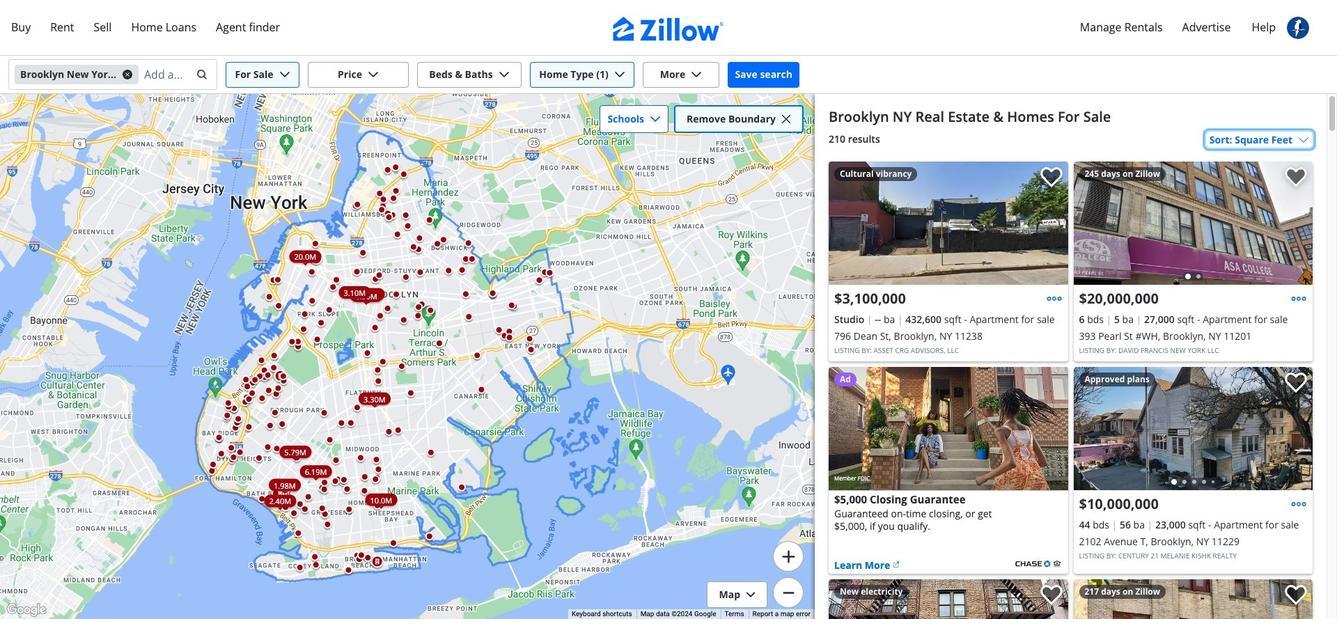 Task type: locate. For each thing, give the bounding box(es) containing it.
google image
[[3, 601, 49, 619]]

796 dean st, brooklyn, ny 11238 image
[[829, 162, 1068, 285]]

your profile default icon image
[[1287, 17, 1309, 39]]

property images, use arrow keys to navigate, image 1 of 13 group
[[1074, 367, 1313, 494]]

main content
[[815, 94, 1327, 619]]



Task type: vqa. For each thing, say whether or not it's contained in the screenshot.
1714 66th St, Brooklyn, NY 11204 image
yes



Task type: describe. For each thing, give the bounding box(es) containing it.
main navigation
[[0, 0, 1337, 56]]

clear field image
[[194, 69, 205, 80]]

remove tag image
[[122, 69, 133, 80]]

2102 avenue t, brooklyn, ny 11229 image
[[1074, 367, 1313, 490]]

filters element
[[0, 56, 1337, 94]]

zillow logo image
[[613, 17, 724, 41]]

393 pearl st #wh, brooklyn, ny 11201 image
[[1074, 162, 1313, 285]]

972 dean st, brooklyn, ny 11238 image
[[1074, 579, 1313, 619]]

map region
[[0, 94, 815, 619]]

property images, use arrow keys to navigate, image 1 of 2 group
[[1074, 162, 1313, 288]]

1714 66th st, brooklyn, ny 11204 image
[[829, 579, 1068, 619]]

Add another location text field
[[144, 63, 187, 86]]

advertisement element
[[829, 367, 1068, 574]]



